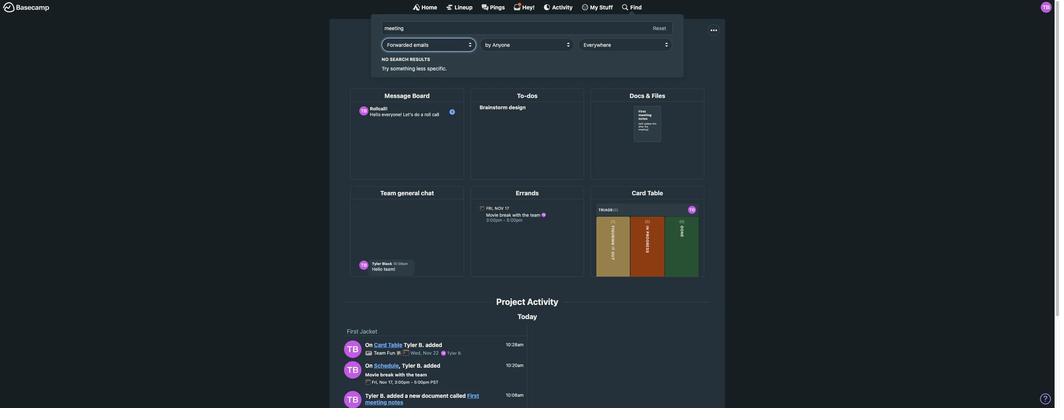 Task type: locate. For each thing, give the bounding box(es) containing it.
activity
[[552, 4, 573, 10], [527, 297, 559, 307]]

card
[[374, 342, 387, 349]]

on for on card table tyler b. added
[[365, 342, 373, 349]]

0 horizontal spatial the
[[406, 372, 414, 378]]

jacket inside first jacket let's create the first jacket of the company! i am thinking rabits and strips and colors! a lot of colors!
[[523, 33, 559, 47]]

0 vertical spatial tyler black image
[[441, 351, 446, 356]]

find button
[[622, 4, 642, 11]]

document
[[422, 393, 449, 400]]

b.
[[419, 342, 424, 349], [458, 352, 462, 356], [417, 363, 422, 370], [380, 393, 386, 400]]

nov left 22
[[423, 351, 432, 357]]

first for first meeting notes
[[467, 393, 479, 400]]

results
[[410, 57, 430, 62]]

jacket up thinking
[[523, 33, 559, 47]]

jacket up card
[[360, 329, 377, 336]]

on
[[365, 342, 373, 349], [365, 363, 373, 370]]

home link
[[413, 4, 437, 11]]

2 vertical spatial first
[[467, 393, 479, 400]]

tyler right 22
[[447, 352, 457, 356]]

added down 22
[[424, 363, 440, 370]]

0 horizontal spatial tyler black image
[[344, 392, 362, 409]]

jacket for first jacket let's create the first jacket of the company! i am thinking rabits and strips and colors! a lot of colors!
[[523, 33, 559, 47]]

on for on schedule ,       tyler b. added
[[365, 363, 373, 370]]

added
[[426, 342, 442, 349], [424, 363, 440, 370], [387, 393, 404, 400]]

thinking
[[522, 50, 543, 57]]

movie
[[365, 372, 379, 378]]

meeting
[[365, 400, 387, 406]]

stuff
[[600, 4, 613, 10]]

the left first
[[426, 50, 435, 57]]

tyler black image
[[1041, 2, 1052, 13], [344, 341, 362, 359], [344, 362, 362, 379]]

added left a
[[387, 393, 404, 400]]

1 vertical spatial first
[[347, 329, 359, 336]]

activity inside main element
[[552, 4, 573, 10]]

None reset field
[[650, 24, 670, 33]]

1 horizontal spatial colors!
[[644, 50, 661, 57]]

of right the lot
[[637, 50, 642, 57]]

first jacket link
[[347, 329, 377, 336]]

0 vertical spatial first
[[496, 33, 520, 47]]

pings button
[[481, 4, 505, 11]]

1 horizontal spatial tyler black image
[[441, 351, 446, 356]]

0 vertical spatial added
[[426, 342, 442, 349]]

tyler black image left meeting
[[344, 392, 362, 409]]

tyler
[[404, 342, 417, 349], [447, 352, 457, 356], [402, 363, 416, 370], [365, 393, 379, 400]]

a
[[405, 393, 408, 400]]

1 horizontal spatial of
[[637, 50, 642, 57]]

movie break with the team fri, nov 17, 3:00pm -     5:00pm pst
[[365, 372, 439, 385]]

2 vertical spatial tyler black image
[[344, 362, 362, 379]]

table
[[388, 342, 403, 349]]

on up movie
[[365, 363, 373, 370]]

project activity
[[496, 297, 559, 307]]

pst
[[431, 381, 439, 385]]

added up 22
[[426, 342, 442, 349]]

2 horizontal spatial first
[[496, 33, 520, 47]]

jacket
[[523, 33, 559, 47], [360, 329, 377, 336]]

and
[[561, 50, 571, 57], [588, 50, 598, 57]]

something
[[391, 65, 415, 72]]

first inside first meeting notes
[[467, 393, 479, 400]]

strips
[[572, 50, 587, 57]]

tyler b. added a new document called
[[365, 393, 467, 400]]

-
[[411, 381, 413, 385]]

home
[[422, 4, 437, 10]]

0 vertical spatial nov
[[423, 351, 432, 357]]

jacket
[[448, 50, 464, 57]]

added for ,       tyler b. added
[[424, 363, 440, 370]]

2 colors! from the left
[[644, 50, 661, 57]]

10:08am element
[[506, 393, 524, 399]]

0 vertical spatial activity
[[552, 4, 573, 10]]

0 vertical spatial tyler black image
[[1041, 2, 1052, 13]]

activity up today
[[527, 297, 559, 307]]

on left card
[[365, 342, 373, 349]]

0 horizontal spatial first
[[347, 329, 359, 336]]

of right the jacket
[[465, 50, 470, 57]]

1 horizontal spatial first
[[467, 393, 479, 400]]

activity left "my"
[[552, 4, 573, 10]]

activity link
[[544, 4, 573, 11]]

nov
[[423, 351, 432, 357], [380, 381, 387, 385]]

first inside first jacket let's create the first jacket of the company! i am thinking rabits and strips and colors! a lot of colors!
[[496, 33, 520, 47]]

10:20am
[[506, 363, 524, 369]]

1 vertical spatial jacket
[[360, 329, 377, 336]]

on schedule ,       tyler b. added
[[365, 363, 440, 370]]

first
[[496, 33, 520, 47], [347, 329, 359, 336], [467, 393, 479, 400]]

of
[[465, 50, 470, 57], [637, 50, 642, 57]]

and left strips
[[561, 50, 571, 57]]

tyler black image right 22
[[441, 351, 446, 356]]

first meeting notes link
[[365, 393, 479, 406]]

1 vertical spatial nov
[[380, 381, 387, 385]]

tyler black image inside main element
[[1041, 2, 1052, 13]]

jacket for first jacket
[[360, 329, 377, 336]]

nov left 17,
[[380, 381, 387, 385]]

tyler black image for on card table tyler b. added
[[344, 341, 362, 359]]

my
[[590, 4, 598, 10]]

colors!
[[600, 50, 618, 57], [644, 50, 661, 57]]

2 of from the left
[[637, 50, 642, 57]]

0 horizontal spatial nov
[[380, 381, 387, 385]]

the up -
[[406, 372, 414, 378]]

1 vertical spatial tyler black image
[[344, 341, 362, 359]]

2 on from the top
[[365, 363, 373, 370]]

rabits
[[544, 50, 559, 57]]

3:00pm
[[395, 381, 410, 385]]

create
[[408, 50, 425, 57]]

am
[[512, 50, 520, 57]]

pings
[[490, 4, 505, 10]]

tyler up 'wed,'
[[404, 342, 417, 349]]

0 vertical spatial on
[[365, 342, 373, 349]]

colors! right the lot
[[644, 50, 661, 57]]

tyler black image
[[441, 351, 446, 356], [344, 392, 362, 409]]

main element
[[0, 0, 1055, 77]]

my stuff
[[590, 4, 613, 10]]

1 vertical spatial on
[[365, 363, 373, 370]]

the left "company!"
[[472, 50, 480, 57]]

search
[[390, 57, 409, 62]]

first meeting notes
[[365, 393, 479, 406]]

0 vertical spatial jacket
[[523, 33, 559, 47]]

and right strips
[[588, 50, 598, 57]]

colors! left 'a'
[[600, 50, 618, 57]]

0 horizontal spatial of
[[465, 50, 470, 57]]

22
[[433, 351, 439, 357]]

the
[[426, 50, 435, 57], [472, 50, 480, 57], [406, 372, 414, 378]]

1 horizontal spatial jacket
[[523, 33, 559, 47]]

first
[[436, 50, 446, 57]]

first for first jacket
[[347, 329, 359, 336]]

1 horizontal spatial and
[[588, 50, 598, 57]]

0 horizontal spatial jacket
[[360, 329, 377, 336]]

1 vertical spatial added
[[424, 363, 440, 370]]

today
[[518, 313, 537, 321]]

first jacket let's create the first jacket of the company! i am thinking rabits and strips and colors! a lot of colors!
[[394, 33, 661, 57]]

5:00pm
[[414, 381, 429, 385]]

0 horizontal spatial and
[[561, 50, 571, 57]]

1 horizontal spatial nov
[[423, 351, 432, 357]]

first for first jacket let's create the first jacket of the company! i am thinking rabits and strips and colors! a lot of colors!
[[496, 33, 520, 47]]

0 horizontal spatial colors!
[[600, 50, 618, 57]]

1 on from the top
[[365, 342, 373, 349]]



Task type: describe. For each thing, give the bounding box(es) containing it.
find
[[631, 4, 642, 10]]

on card table tyler b. added
[[365, 342, 442, 349]]

b. left "notes"
[[380, 393, 386, 400]]

let's
[[394, 50, 406, 57]]

a
[[619, 50, 623, 57]]

fri,
[[372, 381, 378, 385]]

try
[[382, 65, 389, 72]]

17,
[[388, 381, 394, 385]]

added for tyler b. added
[[426, 342, 442, 349]]

people on this project element
[[542, 58, 563, 80]]

1 and from the left
[[561, 50, 571, 57]]

b. up team
[[417, 363, 422, 370]]

movie break with the team link
[[365, 372, 427, 378]]

break
[[380, 372, 394, 378]]

new
[[409, 393, 420, 400]]

Search for… search field
[[382, 21, 673, 35]]

the inside movie break with the team fri, nov 17, 3:00pm -     5:00pm pst
[[406, 372, 414, 378]]

1 colors! from the left
[[600, 50, 618, 57]]

specific.
[[427, 65, 447, 72]]

i
[[509, 50, 511, 57]]

try something less specific. alert
[[382, 56, 673, 72]]

lineup link
[[446, 4, 473, 11]]

tyler down fri,
[[365, 393, 379, 400]]

10:08am
[[506, 393, 524, 399]]

switch accounts image
[[3, 2, 49, 13]]

no
[[382, 57, 389, 62]]

2 horizontal spatial the
[[472, 50, 480, 57]]

called
[[450, 393, 466, 400]]

b. up the wed, nov 22
[[419, 342, 424, 349]]

b. right 22
[[458, 352, 462, 356]]

tyler black image for on schedule ,       tyler b. added
[[344, 362, 362, 379]]

1 vertical spatial tyler black image
[[344, 392, 362, 409]]

10:28am
[[506, 343, 524, 348]]

with
[[395, 372, 405, 378]]

schedule
[[374, 363, 399, 370]]

lot
[[624, 50, 635, 57]]

10:20am element
[[506, 363, 524, 369]]

wed,
[[411, 351, 422, 357]]

team
[[374, 351, 386, 357]]

none reset field inside main element
[[650, 24, 670, 33]]

10:28am element
[[506, 343, 524, 348]]

notes
[[388, 400, 403, 406]]

hey!
[[523, 4, 535, 10]]

first jacket
[[347, 329, 377, 336]]

,
[[399, 363, 401, 370]]

schedule link
[[374, 363, 399, 370]]

team
[[415, 372, 427, 378]]

2 vertical spatial added
[[387, 393, 404, 400]]

card table link
[[374, 342, 403, 349]]

1 of from the left
[[465, 50, 470, 57]]

company!
[[482, 50, 508, 57]]

tyler right ,
[[402, 363, 416, 370]]

team fun
[[374, 351, 397, 357]]

nov inside movie break with the team fri, nov 17, 3:00pm -     5:00pm pst
[[380, 381, 387, 385]]

2 and from the left
[[588, 50, 598, 57]]

no search results try something less specific.
[[382, 57, 447, 72]]

less
[[417, 65, 426, 72]]

fun
[[387, 351, 395, 357]]

1 horizontal spatial the
[[426, 50, 435, 57]]

project
[[496, 297, 525, 307]]

wed, nov 22
[[411, 351, 440, 357]]

lineup
[[455, 4, 473, 10]]

1 vertical spatial activity
[[527, 297, 559, 307]]

tyler b.
[[446, 352, 462, 356]]

hey! button
[[514, 3, 535, 11]]

my stuff button
[[582, 4, 613, 11]]



Task type: vqa. For each thing, say whether or not it's contained in the screenshot.
·
no



